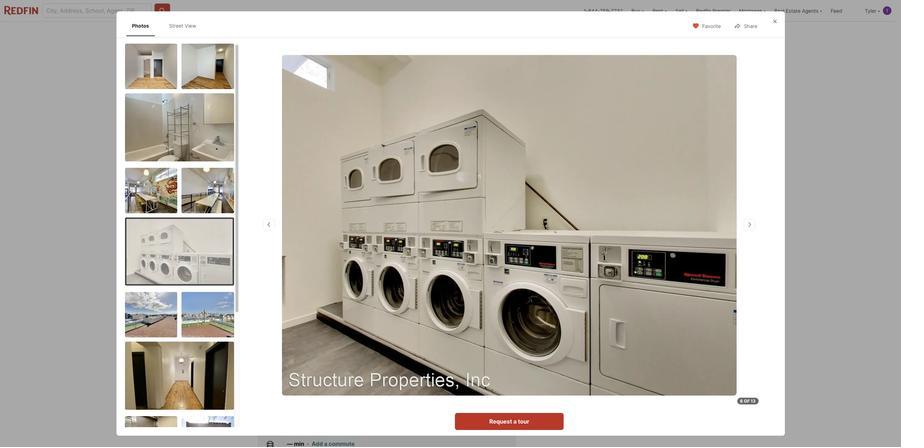 Task type: describe. For each thing, give the bounding box(es) containing it.
1 vertical spatial 15th
[[583, 248, 598, 256]]

contact
[[536, 248, 564, 256]]

ft
[[389, 260, 395, 267]]

send a message button
[[536, 288, 630, 305]]

a left map
[[496, 423, 497, 427]]

directions
[[480, 323, 499, 328]]

1 vertical spatial street view button
[[435, 321, 468, 331]]

view inside street view tab
[[185, 23, 196, 29]]

user photo image
[[883, 6, 891, 15]]

a inside request a tour dialog
[[513, 418, 516, 425]]

1731 15th st san francisco , ca 94103
[[257, 235, 360, 243]]

7732
[[611, 8, 623, 14]]

send a message
[[561, 293, 605, 300]]

message
[[580, 293, 605, 300]]

feed
[[831, 8, 842, 14]]

0 beds
[[318, 249, 331, 267]]

1 tab from the left
[[257, 23, 314, 40]]

baths
[[348, 260, 364, 267]]

City, Address, School, Agent, ZIP search field
[[42, 4, 152, 18]]

1
[[348, 249, 352, 259]]

0 horizontal spatial street view button
[[263, 206, 313, 221]]

request a tour for the bottommost request a tour button
[[489, 418, 529, 425]]

request inside dialog
[[489, 418, 512, 425]]

street view inside street view tab
[[169, 23, 196, 29]]

contact 1731 15th st
[[536, 248, 607, 256]]

$1,350 /mo
[[257, 249, 301, 259]]

a inside send a message button
[[576, 293, 579, 300]]

street view tab
[[163, 17, 202, 35]]

1-
[[584, 8, 588, 14]]

$1,350
[[257, 249, 285, 259]]

94103
[[344, 235, 360, 243]]

tab list inside request a tour dialog
[[125, 16, 209, 36]]

ca
[[334, 235, 342, 243]]

map entry image
[[480, 235, 516, 271]]

favorite
[[702, 23, 721, 29]]

redfin premier button
[[692, 0, 735, 21]]

send
[[561, 293, 575, 300]]

share
[[744, 23, 757, 29]]

share button
[[728, 19, 763, 33]]

1 vertical spatial view
[[295, 210, 307, 216]]

1-844-759-7732 link
[[584, 8, 623, 14]]

sq
[[381, 260, 388, 267]]

759-
[[600, 8, 611, 14]]

error
[[506, 423, 514, 427]]

0 vertical spatial request
[[563, 271, 586, 278]]

13 inside button
[[603, 210, 609, 216]]

san
[[293, 235, 303, 243]]

submit search image
[[159, 7, 166, 14]]

13 photos
[[603, 210, 626, 216]]

a up the message
[[587, 271, 590, 278]]

©2023
[[443, 423, 454, 427]]

2 vertical spatial street view
[[444, 323, 466, 328]]

report a map error link
[[484, 423, 514, 427]]

feed button
[[826, 0, 861, 21]]

premier
[[712, 8, 731, 14]]

0 horizontal spatial 1731
[[257, 235, 270, 243]]

street inside tab
[[169, 23, 183, 29]]



Task type: locate. For each thing, give the bounding box(es) containing it.
1731 up $1,350
[[257, 235, 270, 243]]

1731
[[257, 235, 270, 243], [566, 248, 581, 256]]

terms
[[458, 423, 468, 427]]

0 vertical spatial request a tour button
[[536, 266, 630, 283]]

0 horizontal spatial view
[[185, 23, 196, 29]]

1731 15th st image
[[282, 55, 736, 396]]

satellite
[[292, 324, 315, 331]]

0 horizontal spatial st
[[284, 235, 290, 243]]

street view button
[[263, 206, 313, 221], [435, 321, 468, 331]]

1 vertical spatial request a tour button
[[455, 413, 563, 430]]

use
[[473, 423, 480, 427]]

0 horizontal spatial request
[[489, 418, 512, 425]]

2 vertical spatial view
[[457, 323, 466, 328]]

1 horizontal spatial street view
[[279, 210, 307, 216]]

photos
[[610, 210, 626, 216]]

0 horizontal spatial request a tour
[[489, 418, 529, 425]]

1 horizontal spatial 1731
[[566, 248, 581, 256]]

13 left photos
[[603, 210, 609, 216]]

satellite menu bar
[[261, 320, 321, 335]]

tour inside dialog
[[518, 418, 529, 425]]

photos
[[132, 23, 149, 29]]

request a tour button
[[536, 266, 630, 283], [455, 413, 563, 430]]

of for 13
[[744, 399, 750, 404]]

1 horizontal spatial view
[[295, 210, 307, 216]]

request a tour
[[563, 271, 603, 278], [489, 418, 529, 425]]

data
[[435, 423, 442, 427]]

,
[[331, 235, 332, 243]]

0 horizontal spatial tab list
[[125, 16, 209, 36]]

844-
[[588, 8, 600, 14]]

map region
[[244, 279, 517, 447]]

0 vertical spatial 1731
[[257, 235, 270, 243]]

tab
[[257, 23, 314, 40], [314, 23, 362, 40], [362, 23, 411, 40], [411, 23, 455, 40]]

tour up the message
[[592, 271, 603, 278]]

map
[[498, 423, 505, 427]]

1 horizontal spatial street view button
[[435, 321, 468, 331]]

0 vertical spatial view
[[185, 23, 196, 29]]

1 vertical spatial tour
[[518, 418, 529, 425]]

1-844-759-7732
[[584, 8, 623, 14]]

13 right 6
[[751, 399, 756, 404]]

a right map
[[513, 418, 516, 425]]

1 horizontal spatial of
[[744, 399, 750, 404]]

15th
[[271, 235, 283, 243], [583, 248, 598, 256]]

1 vertical spatial request
[[489, 418, 512, 425]]

0 vertical spatial street
[[169, 23, 183, 29]]

0 horizontal spatial 13
[[603, 210, 609, 216]]

request a tour for the top request a tour button
[[563, 271, 603, 278]]

1 horizontal spatial request
[[563, 271, 586, 278]]

2 horizontal spatial street
[[444, 323, 456, 328]]

of left use
[[469, 423, 473, 427]]

request a tour dialog
[[116, 11, 785, 447]]

2 horizontal spatial view
[[457, 323, 466, 328]]

image image
[[257, 42, 524, 226], [527, 42, 638, 132], [125, 44, 177, 89], [181, 44, 234, 89], [125, 93, 234, 161], [527, 135, 638, 226], [125, 168, 177, 213], [181, 168, 234, 213], [126, 219, 232, 284], [125, 292, 177, 338], [181, 292, 234, 338], [125, 342, 234, 410]]

13 photos button
[[587, 206, 633, 221]]

request
[[563, 271, 586, 278], [489, 418, 512, 425]]

0 vertical spatial 13
[[603, 210, 609, 216]]

0 vertical spatial tour
[[592, 271, 603, 278]]

of for use
[[469, 423, 473, 427]]

map
[[427, 423, 434, 427]]

0 vertical spatial street view button
[[263, 206, 313, 221]]

160
[[381, 249, 396, 259]]

13
[[603, 210, 609, 216], [751, 399, 756, 404]]

favorite button
[[686, 19, 727, 33]]

francisco
[[305, 235, 331, 243]]

view
[[185, 23, 196, 29], [295, 210, 307, 216], [457, 323, 466, 328]]

/mo
[[285, 249, 301, 259]]

1 vertical spatial st
[[600, 248, 607, 256]]

1 vertical spatial 13
[[751, 399, 756, 404]]

1 vertical spatial 1731
[[566, 248, 581, 256]]

photos tab
[[126, 17, 155, 35]]

street view button up san
[[263, 206, 313, 221]]

of inside request a tour dialog
[[744, 399, 750, 404]]

0 vertical spatial request a tour
[[563, 271, 603, 278]]

3 tab from the left
[[362, 23, 411, 40]]

terms of use link
[[458, 423, 480, 427]]

map data ©2023
[[427, 423, 454, 427]]

1 horizontal spatial request a tour
[[563, 271, 603, 278]]

1 horizontal spatial street
[[279, 210, 294, 216]]

0 vertical spatial 15th
[[271, 235, 283, 243]]

1 vertical spatial street
[[279, 210, 294, 216]]

4 tab from the left
[[411, 23, 455, 40]]

satellite button
[[286, 320, 321, 335]]

terms of use
[[458, 423, 480, 427]]

1 vertical spatial request a tour
[[489, 418, 529, 425]]

160 sq ft
[[381, 249, 396, 267]]

1 baths
[[348, 249, 364, 267]]

0 vertical spatial street view
[[169, 23, 196, 29]]

6 of 13
[[740, 399, 756, 404]]

1 horizontal spatial tour
[[592, 271, 603, 278]]

1 vertical spatial street view
[[279, 210, 307, 216]]

6
[[740, 399, 743, 404]]

2 tab from the left
[[314, 23, 362, 40]]

0 horizontal spatial of
[[469, 423, 473, 427]]

1 horizontal spatial st
[[600, 248, 607, 256]]

st
[[284, 235, 290, 243], [600, 248, 607, 256]]

street
[[169, 23, 183, 29], [279, 210, 294, 216], [444, 323, 456, 328]]

a right send
[[576, 293, 579, 300]]

tour right error on the bottom of the page
[[518, 418, 529, 425]]

0 horizontal spatial street
[[169, 23, 183, 29]]

beds
[[318, 260, 331, 267]]

redfin premier
[[696, 8, 731, 14]]

0 horizontal spatial street view
[[169, 23, 196, 29]]

tour
[[592, 271, 603, 278], [518, 418, 529, 425]]

a
[[587, 271, 590, 278], [576, 293, 579, 300], [513, 418, 516, 425], [496, 423, 497, 427]]

tab list containing photos
[[125, 16, 209, 36]]

1731 right contact in the bottom right of the page
[[566, 248, 581, 256]]

0 horizontal spatial 15th
[[271, 235, 283, 243]]

2 vertical spatial street
[[444, 323, 456, 328]]

1 horizontal spatial 15th
[[583, 248, 598, 256]]

report a map error
[[484, 423, 514, 427]]

redfin
[[696, 8, 711, 14]]

0 horizontal spatial tour
[[518, 418, 529, 425]]

1 horizontal spatial 13
[[751, 399, 756, 404]]

0 vertical spatial st
[[284, 235, 290, 243]]

1 horizontal spatial tab list
[[257, 22, 460, 40]]

0 vertical spatial of
[[744, 399, 750, 404]]

2 horizontal spatial street view
[[444, 323, 466, 328]]

report
[[484, 423, 495, 427]]

request a tour inside dialog
[[489, 418, 529, 425]]

tab list
[[125, 16, 209, 36], [257, 22, 460, 40]]

directions button
[[470, 321, 500, 331]]

1 vertical spatial of
[[469, 423, 473, 427]]

street view button left directions button
[[435, 321, 468, 331]]

street view
[[169, 23, 196, 29], [279, 210, 307, 216], [444, 323, 466, 328]]

of
[[744, 399, 750, 404], [469, 423, 473, 427]]

of right 6
[[744, 399, 750, 404]]

13 inside request a tour dialog
[[751, 399, 756, 404]]

0
[[318, 249, 323, 259]]



Task type: vqa. For each thing, say whether or not it's contained in the screenshot.
"499k"
no



